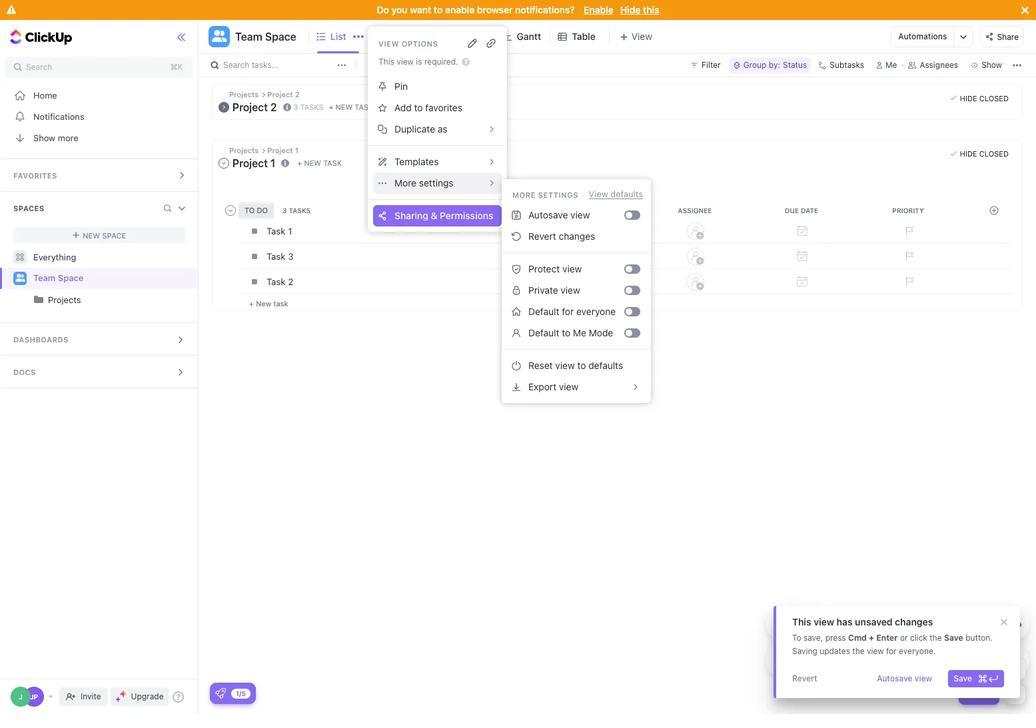 Task type: vqa. For each thing, say whether or not it's contained in the screenshot.
bottom changes
yes



Task type: locate. For each thing, give the bounding box(es) containing it.
autosave view button down everyone.
[[872, 671, 938, 688]]

team space up tasks...
[[235, 31, 297, 43]]

3
[[294, 103, 298, 111], [288, 251, 294, 262]]

0 horizontal spatial more
[[395, 177, 417, 189]]

onboarding checklist button image
[[215, 689, 226, 699]]

& right sharing
[[431, 210, 438, 221]]

1 horizontal spatial team space
[[235, 31, 297, 43]]

‎task left 1
[[267, 226, 286, 236]]

search
[[223, 60, 250, 70], [26, 62, 52, 72]]

0 vertical spatial list info image
[[283, 103, 291, 111]]

1 horizontal spatial autosave view
[[878, 674, 933, 684]]

space
[[265, 31, 297, 43], [102, 231, 126, 240], [58, 273, 84, 284]]

1 vertical spatial more settings
[[513, 190, 579, 199]]

0 horizontal spatial the
[[853, 647, 865, 657]]

hide closed for 2nd hide closed button from the top of the page
[[961, 150, 1009, 158]]

1 horizontal spatial + new task
[[298, 159, 342, 167]]

space up the search tasks... text field
[[265, 31, 297, 43]]

team space link
[[33, 268, 187, 289]]

& for csv
[[937, 621, 942, 630]]

click
[[911, 633, 928, 643]]

home
[[33, 90, 57, 100]]

0 vertical spatial settings
[[419, 177, 454, 189]]

1 vertical spatial settings
[[538, 190, 579, 199]]

0 vertical spatial team
[[235, 31, 263, 43]]

save
[[945, 633, 964, 643], [994, 664, 1013, 674], [954, 674, 973, 684]]

add to favorites button
[[373, 97, 502, 119]]

changes down "view defaults"
[[559, 231, 596, 242]]

assignees
[[920, 60, 959, 70]]

changes inside this view has unsaved changes to save, press cmd + enter or click the save button. saving updates the view for everyone.
[[896, 617, 934, 628]]

2 horizontal spatial task
[[355, 103, 374, 112]]

unsaved
[[856, 617, 893, 628]]

to right default at right top
[[562, 327, 571, 339]]

0 vertical spatial task
[[355, 103, 374, 112]]

1 horizontal spatial me
[[886, 60, 898, 70]]

1 vertical spatial autosave
[[878, 674, 913, 684]]

me inside default to me mode button
[[573, 327, 587, 339]]

1 horizontal spatial &
[[937, 621, 942, 630]]

1 vertical spatial revert
[[793, 674, 818, 684]]

more up revert changes
[[513, 190, 536, 199]]

projects
[[48, 295, 81, 305]]

1 vertical spatial changes
[[896, 617, 934, 628]]

search for search tasks...
[[223, 60, 250, 70]]

0 horizontal spatial autosave view button
[[507, 205, 625, 226]]

mode
[[589, 327, 614, 339]]

autosave up revert changes
[[529, 209, 568, 221]]

0 vertical spatial more
[[395, 177, 417, 189]]

1 vertical spatial autosave view
[[878, 674, 933, 684]]

1 hide closed from the top
[[961, 94, 1009, 102]]

defaults down mode
[[589, 360, 624, 371]]

+ inside 3 tasks + new task
[[329, 103, 334, 112]]

view defaults
[[589, 189, 643, 199]]

save inside this view has unsaved changes to save, press cmd + enter or click the save button. saving updates the view for everyone.
[[945, 633, 964, 643]]

more up sharing
[[395, 177, 417, 189]]

invite
[[81, 692, 101, 702]]

1 vertical spatial me
[[573, 327, 587, 339]]

2 hide closed from the top
[[961, 150, 1009, 158]]

& inside button
[[431, 210, 438, 221]]

1 horizontal spatial revert
[[793, 674, 818, 684]]

me
[[886, 60, 898, 70], [573, 327, 587, 339]]

search for search
[[26, 62, 52, 72]]

new down tasks
[[304, 159, 321, 167]]

defaults
[[611, 189, 643, 199], [589, 360, 624, 371]]

1 horizontal spatial space
[[102, 231, 126, 240]]

1 horizontal spatial autosave view button
[[872, 671, 938, 688]]

team down 'everything'
[[33, 273, 56, 284]]

task down ‎task 1
[[267, 251, 286, 262]]

2 closed from the top
[[980, 150, 1009, 158]]

hide closed
[[961, 94, 1009, 102], [961, 150, 1009, 158]]

favorites
[[13, 171, 57, 180]]

has
[[837, 617, 853, 628]]

want
[[410, 4, 432, 15]]

‎task left "2"
[[267, 276, 286, 287]]

to right "add"
[[414, 102, 423, 113]]

closed
[[980, 94, 1009, 102], [980, 150, 1009, 158]]

search inside 'sidebar' navigation
[[26, 62, 52, 72]]

settings up sharing & permissions button
[[419, 177, 454, 189]]

this
[[643, 4, 660, 15]]

0 horizontal spatial space
[[58, 273, 84, 284]]

3 inside 3 tasks + new task
[[294, 103, 298, 111]]

export
[[529, 381, 557, 393]]

0 vertical spatial team space
[[235, 31, 297, 43]]

task
[[355, 103, 374, 112], [323, 159, 342, 167], [274, 299, 288, 308]]

autosave view button
[[507, 205, 625, 226], [872, 671, 938, 688]]

more
[[395, 177, 417, 189], [513, 190, 536, 199]]

0 vertical spatial 3
[[294, 103, 298, 111]]

3 left tasks
[[294, 103, 298, 111]]

to inside 'add to favorites' button
[[414, 102, 423, 113]]

space up 'everything' link
[[102, 231, 126, 240]]

1 vertical spatial &
[[937, 621, 942, 630]]

view inside button
[[556, 360, 575, 371]]

view
[[379, 39, 399, 48], [589, 189, 609, 199]]

export view
[[529, 381, 579, 393]]

home link
[[0, 85, 199, 106]]

0 horizontal spatial task
[[267, 251, 286, 262]]

3 tasks + new task
[[294, 103, 374, 112]]

team
[[235, 31, 263, 43], [33, 273, 56, 284]]

more inside dropdown button
[[395, 177, 417, 189]]

team space for team space button
[[235, 31, 297, 43]]

‎task for ‎task 2
[[267, 276, 286, 287]]

task left "add"
[[355, 103, 374, 112]]

to up export view dropdown button
[[578, 360, 586, 371]]

revert changes button
[[507, 226, 646, 247]]

0 horizontal spatial search
[[26, 62, 52, 72]]

1 vertical spatial list info image
[[282, 159, 290, 167]]

0 vertical spatial &
[[431, 210, 438, 221]]

team space inside team space link
[[33, 273, 84, 284]]

0 vertical spatial autosave view button
[[507, 205, 625, 226]]

0 vertical spatial closed
[[980, 94, 1009, 102]]

changes up the click
[[896, 617, 934, 628]]

0 horizontal spatial view
[[379, 39, 399, 48]]

1 vertical spatial task
[[977, 689, 995, 699]]

new inside 'sidebar' navigation
[[83, 231, 100, 240]]

0 horizontal spatial autosave
[[529, 209, 568, 221]]

1 vertical spatial hide
[[961, 94, 978, 102]]

everything link
[[0, 247, 199, 268]]

1 vertical spatial hide closed button
[[947, 147, 1013, 161]]

list info image for 1st hide closed button from the top
[[283, 103, 291, 111]]

0 vertical spatial view
[[379, 39, 399, 48]]

‎task
[[267, 226, 286, 236], [267, 276, 286, 287]]

board
[[390, 31, 416, 42]]

defaults up revert changes button
[[611, 189, 643, 199]]

0 horizontal spatial team space
[[33, 273, 84, 284]]

the down excel & csv
[[930, 633, 942, 643]]

autosave view down everyone.
[[878, 674, 933, 684]]

cmd
[[849, 633, 867, 643]]

0 vertical spatial revert
[[529, 231, 557, 242]]

1 vertical spatial team
[[33, 273, 56, 284]]

list info image
[[283, 103, 291, 111], [282, 159, 290, 167]]

task 3 link
[[263, 245, 639, 268]]

team inside 'sidebar' navigation
[[33, 273, 56, 284]]

everyone.
[[899, 647, 936, 657]]

autosave view button up revert changes
[[507, 205, 625, 226]]

task down 3 tasks + new task
[[323, 159, 342, 167]]

space up projects
[[58, 273, 84, 284]]

2 vertical spatial task
[[274, 299, 288, 308]]

hide closed button
[[947, 91, 1013, 105], [947, 147, 1013, 161]]

new up 'everything' link
[[83, 231, 100, 240]]

0 horizontal spatial team
[[33, 273, 56, 284]]

0 vertical spatial more settings
[[395, 177, 454, 189]]

revert for revert changes
[[529, 231, 557, 242]]

add to favorites
[[395, 102, 463, 113]]

view up revert changes button
[[589, 189, 609, 199]]

me left assignees 'button'
[[886, 60, 898, 70]]

0 vertical spatial changes
[[559, 231, 596, 242]]

1 vertical spatial team space
[[33, 273, 84, 284]]

the down "cmd"
[[853, 647, 865, 657]]

search left tasks...
[[223, 60, 250, 70]]

0 vertical spatial autosave
[[529, 209, 568, 221]]

projects link
[[1, 289, 187, 311], [48, 289, 187, 311]]

more settings up sharing
[[395, 177, 454, 189]]

favorites button
[[0, 159, 199, 191]]

settings inside more settings dropdown button
[[419, 177, 454, 189]]

space for team space link
[[58, 273, 84, 284]]

1 horizontal spatial changes
[[896, 617, 934, 628]]

more
[[58, 132, 78, 143]]

+ new task down tasks
[[298, 159, 342, 167]]

press
[[826, 633, 847, 643]]

2 vertical spatial space
[[58, 273, 84, 284]]

1 vertical spatial closed
[[980, 150, 1009, 158]]

1 horizontal spatial search
[[223, 60, 250, 70]]

2 horizontal spatial space
[[265, 31, 297, 43]]

me left mode
[[573, 327, 587, 339]]

0 horizontal spatial + new task
[[249, 299, 288, 308]]

revert
[[529, 231, 557, 242], [793, 674, 818, 684]]

0 vertical spatial ‎task
[[267, 226, 286, 236]]

2 vertical spatial hide
[[961, 150, 978, 158]]

0 horizontal spatial &
[[431, 210, 438, 221]]

+ inside this view has unsaved changes to save, press cmd + enter or click the save button. saving updates the view for everyone.
[[869, 633, 875, 643]]

hide closed for 1st hide closed button from the top
[[961, 94, 1009, 102]]

autosave down "for"
[[878, 674, 913, 684]]

excel & csv
[[916, 621, 959, 630]]

to
[[434, 4, 443, 15], [414, 102, 423, 113], [562, 327, 571, 339], [578, 360, 586, 371]]

onboarding checklist button element
[[215, 689, 226, 699]]

& inside 'link'
[[937, 621, 942, 630]]

1 horizontal spatial task
[[977, 689, 995, 699]]

autosave view up revert changes
[[529, 209, 590, 221]]

search up the home in the top of the page
[[26, 62, 52, 72]]

& left csv
[[937, 621, 942, 630]]

1 vertical spatial view
[[589, 189, 609, 199]]

view inside dropdown button
[[559, 381, 579, 393]]

view up export view
[[556, 360, 575, 371]]

0 horizontal spatial changes
[[559, 231, 596, 242]]

1 horizontal spatial team
[[235, 31, 263, 43]]

me inside me button
[[886, 60, 898, 70]]

task for task 3
[[267, 251, 286, 262]]

0 vertical spatial hide closed button
[[947, 91, 1013, 105]]

to
[[793, 633, 802, 643]]

calendar link
[[447, 20, 492, 53]]

space inside button
[[265, 31, 297, 43]]

new right tasks
[[336, 103, 353, 112]]

team space
[[235, 31, 297, 43], [33, 273, 84, 284]]

&
[[431, 210, 438, 221], [937, 621, 942, 630]]

1 horizontal spatial more
[[513, 190, 536, 199]]

settings up revert changes
[[538, 190, 579, 199]]

1 horizontal spatial settings
[[538, 190, 579, 199]]

0 horizontal spatial more settings
[[395, 177, 454, 189]]

0 horizontal spatial revert
[[529, 231, 557, 242]]

view for view defaults
[[589, 189, 609, 199]]

task down save "button"
[[977, 689, 995, 699]]

team up search tasks...
[[235, 31, 263, 43]]

notifications
[[33, 111, 84, 122]]

team space inside team space button
[[235, 31, 297, 43]]

1 vertical spatial defaults
[[589, 360, 624, 371]]

‎task 1 link
[[263, 220, 639, 242]]

everything
[[33, 252, 76, 262]]

changes
[[559, 231, 596, 242], [896, 617, 934, 628]]

3 up "2"
[[288, 251, 294, 262]]

2 ‎task from the top
[[267, 276, 286, 287]]

1 horizontal spatial more settings
[[513, 190, 579, 199]]

0 vertical spatial space
[[265, 31, 297, 43]]

task 3
[[267, 251, 294, 262]]

0 vertical spatial task
[[267, 251, 286, 262]]

this view has unsaved changes to save, press cmd + enter or click the save button. saving updates the view for everyone.
[[793, 617, 993, 657]]

1 projects link from the left
[[1, 289, 187, 311]]

team for team space button
[[235, 31, 263, 43]]

0 horizontal spatial settings
[[419, 177, 454, 189]]

task down ‎task 2
[[274, 299, 288, 308]]

1 horizontal spatial view
[[589, 189, 609, 199]]

view down reset view to defaults button
[[559, 381, 579, 393]]

1 vertical spatial autosave view button
[[872, 671, 938, 688]]

0 vertical spatial hide closed
[[961, 94, 1009, 102]]

0 horizontal spatial me
[[573, 327, 587, 339]]

1 vertical spatial ‎task
[[267, 276, 286, 287]]

1 vertical spatial task
[[323, 159, 342, 167]]

assignees button
[[903, 57, 965, 73]]

view left options
[[379, 39, 399, 48]]

1 ‎task from the top
[[267, 226, 286, 236]]

saving
[[793, 647, 818, 657]]

or
[[901, 633, 908, 643]]

0 vertical spatial me
[[886, 60, 898, 70]]

defaults inside button
[[589, 360, 624, 371]]

1 vertical spatial hide closed
[[961, 150, 1009, 158]]

1 closed from the top
[[980, 94, 1009, 102]]

+ new task down ‎task 2
[[249, 299, 288, 308]]

pin
[[395, 81, 408, 92]]

1 vertical spatial space
[[102, 231, 126, 240]]

excel & csv link
[[900, 608, 963, 641]]

team inside button
[[235, 31, 263, 43]]

1 horizontal spatial the
[[930, 633, 942, 643]]

team space down 'everything'
[[33, 273, 84, 284]]

closed for 2nd hide closed button from the top of the page
[[980, 150, 1009, 158]]

more settings up revert changes
[[513, 190, 579, 199]]

you
[[392, 4, 408, 15]]

0 vertical spatial autosave view
[[529, 209, 590, 221]]



Task type: describe. For each thing, give the bounding box(es) containing it.
calendar
[[447, 31, 486, 42]]

upgrade
[[131, 692, 164, 702]]

view defaults button
[[589, 189, 643, 199]]

1 vertical spatial + new task
[[249, 299, 288, 308]]

table
[[572, 31, 596, 42]]

changes inside button
[[559, 231, 596, 242]]

for
[[887, 647, 897, 657]]

gantt
[[517, 31, 542, 42]]

default to me mode
[[529, 327, 614, 339]]

notifications link
[[0, 106, 199, 127]]

default
[[529, 327, 560, 339]]

options
[[402, 39, 438, 48]]

1 hide closed button from the top
[[947, 91, 1013, 105]]

closed for 1st hide closed button from the top
[[980, 94, 1009, 102]]

list
[[331, 31, 347, 42]]

automations
[[899, 31, 948, 41]]

new space
[[83, 231, 126, 240]]

docs
[[13, 368, 36, 377]]

dashboards
[[13, 335, 68, 344]]

view down everyone.
[[915, 674, 933, 684]]

save,
[[804, 633, 824, 643]]

me button
[[872, 57, 903, 73]]

do
[[377, 4, 389, 15]]

sharing & permissions
[[395, 210, 494, 221]]

tasks...
[[252, 60, 279, 70]]

automations button
[[892, 27, 954, 47]]

‎task for ‎task 1
[[267, 226, 286, 236]]

view options
[[379, 39, 438, 48]]

share
[[998, 32, 1019, 42]]

new inside 3 tasks + new task
[[336, 103, 353, 112]]

task for task
[[977, 689, 995, 699]]

user group image
[[15, 274, 25, 282]]

‎task 2
[[267, 276, 294, 287]]

1 vertical spatial more
[[513, 190, 536, 199]]

search tasks...
[[223, 60, 279, 70]]

to inside reset view to defaults button
[[578, 360, 586, 371]]

do you want to enable browser notifications? enable hide this
[[377, 4, 660, 15]]

enable
[[445, 4, 475, 15]]

1/5
[[236, 690, 246, 698]]

1
[[288, 226, 292, 236]]

show more
[[33, 132, 78, 143]]

1 vertical spatial the
[[853, 647, 865, 657]]

‎task 2 link
[[263, 270, 639, 293]]

2
[[288, 276, 294, 287]]

save inside "button"
[[954, 674, 973, 684]]

favorites
[[426, 102, 463, 113]]

hide for 2nd hide closed button from the top of the page
[[961, 150, 978, 158]]

pin button
[[373, 76, 502, 97]]

to right want
[[434, 4, 443, 15]]

view up the 'save,'
[[814, 617, 835, 628]]

0 vertical spatial defaults
[[611, 189, 643, 199]]

list link
[[331, 20, 365, 53]]

reset view to defaults
[[529, 360, 624, 371]]

team space button
[[230, 22, 297, 51]]

to inside default to me mode button
[[562, 327, 571, 339]]

tasks
[[300, 103, 324, 111]]

table link
[[572, 20, 601, 53]]

2 projects link from the left
[[48, 289, 187, 311]]

this
[[793, 617, 812, 628]]

upgrade link
[[110, 688, 169, 707]]

⌘k
[[170, 62, 183, 72]]

sidebar navigation
[[0, 20, 199, 715]]

Search tasks... text field
[[223, 56, 334, 75]]

add
[[395, 102, 412, 113]]

view for view options
[[379, 39, 399, 48]]

0 vertical spatial hide
[[621, 4, 641, 15]]

share button
[[981, 26, 1025, 47]]

button.
[[966, 633, 993, 643]]

default to me mode button
[[507, 323, 625, 344]]

new down ‎task 2
[[256, 299, 272, 308]]

more settings inside dropdown button
[[395, 177, 454, 189]]

2 hide closed button from the top
[[947, 147, 1013, 161]]

& for permissions
[[431, 210, 438, 221]]

enable
[[584, 4, 614, 15]]

browser
[[477, 4, 513, 15]]

0 horizontal spatial autosave view
[[529, 209, 590, 221]]

updates
[[820, 647, 851, 657]]

show
[[33, 132, 55, 143]]

export view button
[[507, 377, 646, 398]]

reset view to defaults button
[[507, 355, 646, 377]]

0 vertical spatial + new task
[[298, 159, 342, 167]]

gantt link
[[517, 20, 547, 53]]

csv
[[944, 621, 959, 630]]

excel
[[916, 621, 935, 630]]

list info image for 2nd hide closed button from the top of the page
[[282, 159, 290, 167]]

space for team space button
[[265, 31, 297, 43]]

save button
[[949, 671, 1005, 688]]

more settings button
[[373, 173, 502, 194]]

enter
[[877, 633, 898, 643]]

permissions
[[440, 210, 494, 221]]

0 vertical spatial the
[[930, 633, 942, 643]]

revert for revert
[[793, 674, 818, 684]]

notifications?
[[515, 4, 575, 15]]

view up revert changes button
[[571, 209, 590, 221]]

revert button
[[787, 671, 823, 688]]

sharing & permissions button
[[373, 205, 502, 227]]

1 horizontal spatial task
[[323, 159, 342, 167]]

board link
[[390, 20, 421, 53]]

task inside 3 tasks + new task
[[355, 103, 374, 112]]

team space for team space link
[[33, 273, 84, 284]]

view left "for"
[[867, 647, 884, 657]]

team for team space link
[[33, 273, 56, 284]]

sharing
[[395, 210, 429, 221]]

‎task 1
[[267, 226, 292, 236]]

hide for 1st hide closed button from the top
[[961, 94, 978, 102]]

1 vertical spatial 3
[[288, 251, 294, 262]]

0 horizontal spatial task
[[274, 299, 288, 308]]

revert changes
[[529, 231, 596, 242]]

1 horizontal spatial autosave
[[878, 674, 913, 684]]

reset
[[529, 360, 553, 371]]



